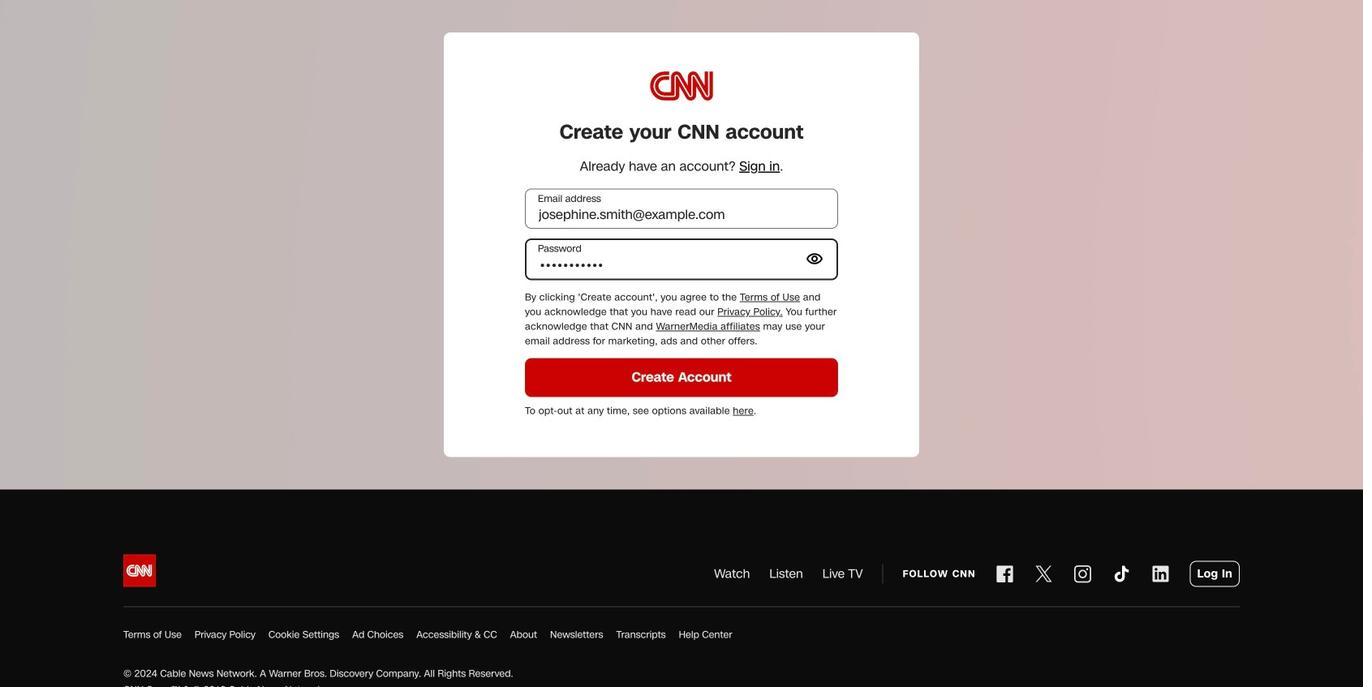 Task type: locate. For each thing, give the bounding box(es) containing it.
facebook image
[[996, 565, 1015, 584]]

twitter image
[[1035, 565, 1054, 584]]

Password password field
[[525, 239, 839, 280]]

main content
[[97, 0, 1266, 490]]

Email address email field
[[525, 189, 839, 229]]

show password image
[[805, 249, 825, 269]]



Task type: describe. For each thing, give the bounding box(es) containing it.
tiktok image
[[1113, 565, 1132, 584]]

instagram image
[[1074, 565, 1093, 584]]

linkedin image
[[1152, 565, 1171, 584]]



Task type: vqa. For each thing, say whether or not it's contained in the screenshot.
LINKEDIN image
yes



